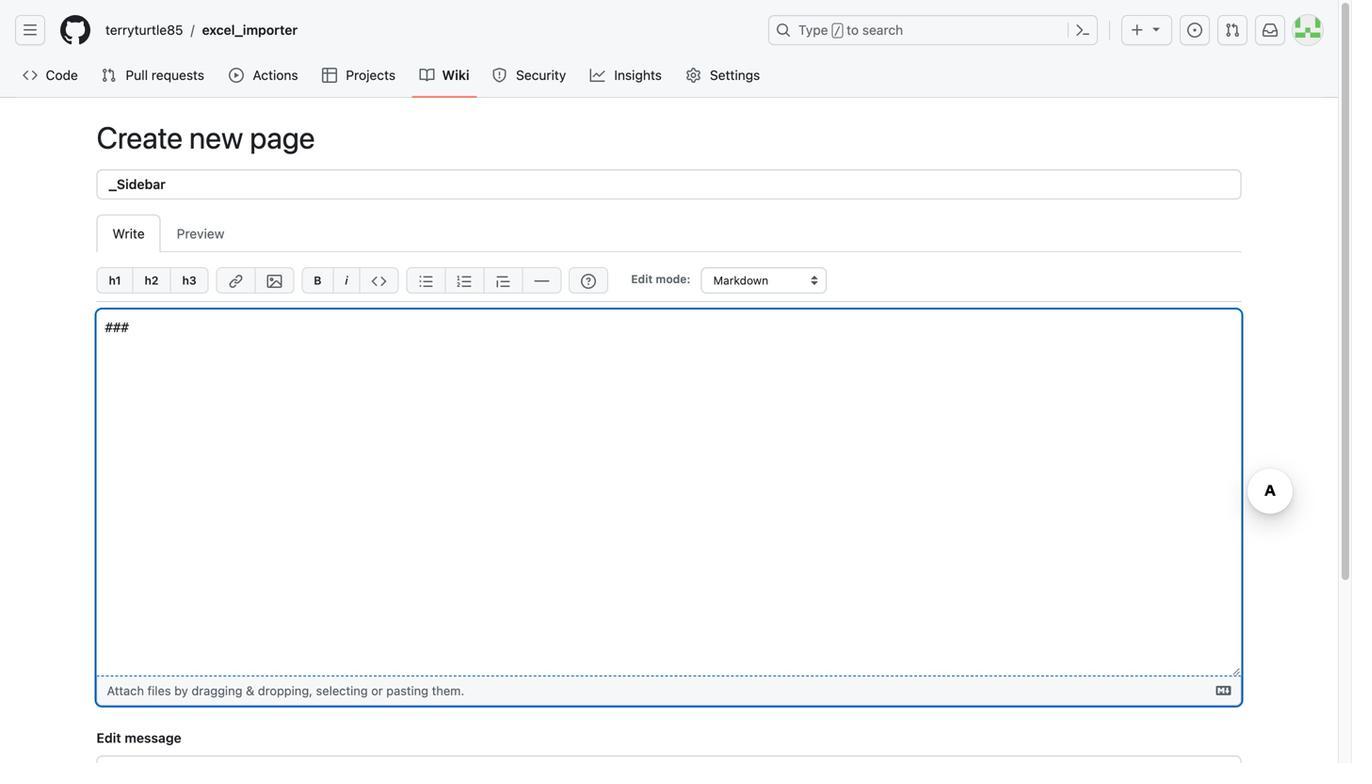 Task type: locate. For each thing, give the bounding box(es) containing it.
edit for edit message
[[97, 731, 121, 746]]

/ inside the type / to search
[[834, 24, 841, 38]]

/ for type
[[834, 24, 841, 38]]

b button
[[302, 268, 333, 294]]

security
[[516, 67, 566, 83]]

excel_importer link
[[195, 15, 305, 45]]

/ up the requests
[[191, 22, 195, 38]]

type / to search
[[799, 22, 904, 38]]

settings
[[710, 67, 760, 83]]

requests
[[151, 67, 204, 83]]

1 vertical spatial git pull request image
[[101, 68, 116, 83]]

selecting
[[316, 684, 368, 698]]

attach files by dragging & dropping, selecting or pasting them.
[[107, 684, 465, 698]]

edit
[[631, 273, 653, 286], [97, 731, 121, 746]]

type
[[799, 22, 828, 38]]

page
[[250, 120, 315, 155]]

git pull request image right issue opened image
[[1225, 23, 1241, 38]]

graph image
[[590, 68, 605, 83]]

gear image
[[686, 68, 701, 83]]

write
[[113, 226, 145, 242]]

settings link
[[679, 61, 769, 89]]

None file field
[[97, 677, 1241, 706]]

add unordered list image
[[419, 274, 434, 289]]

play image
[[229, 68, 244, 83]]

terryturtle85 link
[[98, 15, 191, 45]]

h1
[[109, 274, 121, 287]]

edit message
[[97, 731, 182, 746]]

list
[[98, 15, 757, 45]]

0 vertical spatial edit
[[631, 273, 653, 286]]

wiki
[[442, 67, 470, 83]]

1 horizontal spatial /
[[834, 24, 841, 38]]

files
[[147, 684, 171, 698]]

pull requests
[[126, 67, 204, 83]]

attach
[[107, 684, 144, 698]]

/
[[191, 22, 195, 38], [834, 24, 841, 38]]

edit left message
[[97, 731, 121, 746]]

1 vertical spatial edit
[[97, 731, 121, 746]]

0 horizontal spatial git pull request image
[[101, 68, 116, 83]]

0 horizontal spatial edit
[[97, 731, 121, 746]]

mode:
[[656, 273, 691, 286]]

1 horizontal spatial edit
[[631, 273, 653, 286]]

/ left the to
[[834, 24, 841, 38]]

0 vertical spatial git pull request image
[[1225, 23, 1241, 38]]

/ inside the terryturtle85 / excel_importer
[[191, 22, 195, 38]]

projects
[[346, 67, 396, 83]]

i
[[345, 274, 348, 287]]

1 horizontal spatial git pull request image
[[1225, 23, 1241, 38]]

insert horizontal rule image
[[534, 274, 550, 289]]

insert code image
[[372, 274, 387, 289]]

to
[[847, 22, 859, 38]]

dragging
[[192, 684, 243, 698]]

0 horizontal spatial /
[[191, 22, 195, 38]]

h3
[[182, 274, 197, 287]]

git pull request image left the pull
[[101, 68, 116, 83]]

or
[[371, 684, 383, 698]]

edit left mode: on the top of the page
[[631, 273, 653, 286]]

code
[[46, 67, 78, 83]]

create
[[97, 120, 183, 155]]

git pull request image
[[1225, 23, 1241, 38], [101, 68, 116, 83]]

insights link
[[583, 61, 671, 89]]

Page content text field
[[97, 310, 1242, 677]]

list containing terryturtle85 / excel_importer
[[98, 15, 757, 45]]



Task type: describe. For each thing, give the bounding box(es) containing it.
h2
[[145, 274, 159, 287]]

help image
[[581, 274, 596, 289]]

by
[[174, 684, 188, 698]]

&
[[246, 684, 255, 698]]

search
[[863, 22, 904, 38]]

terryturtle85
[[105, 22, 183, 38]]

insights
[[614, 67, 662, 83]]

git pull request image inside pull requests link
[[101, 68, 116, 83]]

shield image
[[492, 68, 507, 83]]

h1 button
[[97, 268, 132, 294]]

preview
[[177, 226, 225, 242]]

table image
[[322, 68, 337, 83]]

dropping,
[[258, 684, 313, 698]]

write button
[[97, 215, 161, 252]]

command palette image
[[1076, 23, 1091, 38]]

edit for edit mode:
[[631, 273, 653, 286]]

i button
[[333, 268, 359, 294]]

insert blockquote image
[[496, 274, 511, 289]]

triangle down image
[[1149, 21, 1164, 36]]

wiki link
[[412, 61, 477, 89]]

add image image
[[267, 274, 282, 289]]

security link
[[485, 61, 575, 89]]

pull
[[126, 67, 148, 83]]

them.
[[432, 684, 465, 698]]

excel_importer
[[202, 22, 298, 38]]

actions
[[253, 67, 298, 83]]

plus image
[[1130, 23, 1145, 38]]

projects link
[[315, 61, 405, 89]]

book image
[[420, 68, 435, 83]]

new
[[189, 120, 243, 155]]

terryturtle85 / excel_importer
[[105, 22, 298, 38]]

Edit message text field
[[97, 756, 1242, 764]]

b
[[314, 274, 322, 287]]

h3 button
[[170, 268, 209, 294]]

add ordered list image
[[457, 274, 472, 289]]

/ for terryturtle85
[[191, 22, 195, 38]]

Title text field
[[97, 170, 1242, 200]]

message
[[125, 731, 182, 746]]

code link
[[15, 61, 86, 89]]

h2 button
[[132, 268, 170, 294]]

code image
[[23, 68, 38, 83]]

notifications image
[[1263, 23, 1278, 38]]

issue opened image
[[1188, 23, 1203, 38]]

pull requests link
[[94, 61, 214, 89]]

edit mode:
[[631, 273, 691, 286]]

preview button
[[161, 215, 241, 252]]

add link image
[[228, 274, 243, 289]]

homepage image
[[60, 15, 90, 45]]

actions link
[[221, 61, 307, 89]]

pasting
[[386, 684, 429, 698]]

create new page
[[97, 120, 315, 155]]

markdown image
[[1217, 684, 1232, 699]]



Task type: vqa. For each thing, say whether or not it's contained in the screenshot.
15
no



